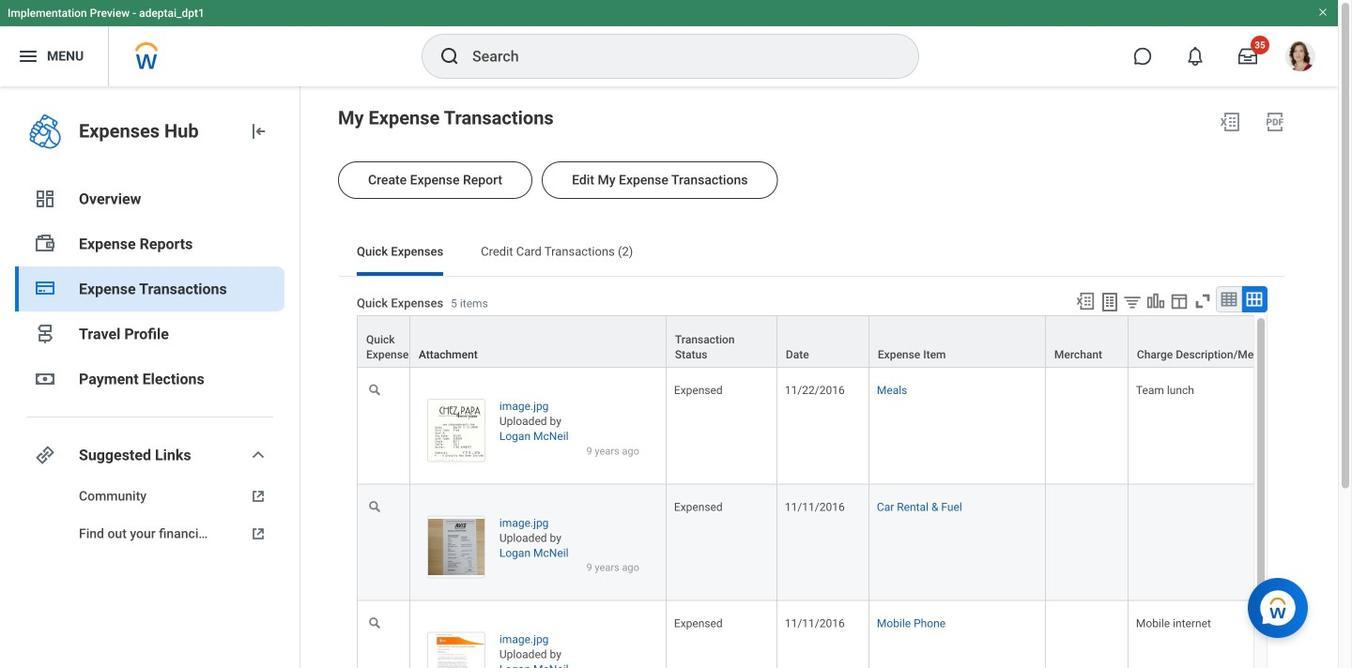 Task type: locate. For each thing, give the bounding box(es) containing it.
view printable version (pdf) image
[[1264, 111, 1287, 133]]

1 vertical spatial export to excel image
[[1075, 291, 1096, 312]]

export to worksheets image
[[1099, 291, 1121, 314]]

row
[[357, 316, 1353, 368], [357, 368, 1353, 485], [357, 485, 1353, 602], [357, 602, 1353, 669]]

tab list
[[338, 231, 1287, 276]]

navigation pane region
[[0, 86, 301, 669]]

export to excel image for export to worksheets icon
[[1075, 291, 1096, 312]]

0 vertical spatial expensed element
[[674, 380, 723, 397]]

2 vertical spatial expensed element
[[674, 614, 723, 631]]

justify image
[[17, 45, 39, 68]]

export to excel image left view printable version (pdf) 'icon'
[[1219, 111, 1242, 133]]

dashboard image
[[34, 188, 56, 210]]

ext link image
[[247, 487, 270, 506], [247, 525, 270, 544]]

Search Workday  search field
[[472, 36, 880, 77]]

0 vertical spatial ext link image
[[247, 487, 270, 506]]

0 horizontal spatial export to excel image
[[1075, 291, 1096, 312]]

expensed element
[[674, 380, 723, 397], [674, 497, 723, 514], [674, 614, 723, 631]]

export to excel image left export to worksheets icon
[[1075, 291, 1096, 312]]

export to excel image
[[1219, 111, 1242, 133], [1075, 291, 1096, 312]]

1 horizontal spatial export to excel image
[[1219, 111, 1242, 133]]

1 vertical spatial ext link image
[[247, 525, 270, 544]]

credit card image
[[34, 277, 56, 300]]

search image
[[439, 45, 461, 68]]

2 row from the top
[[357, 368, 1353, 485]]

dollar image
[[34, 368, 56, 391]]

notifications large image
[[1186, 47, 1205, 66]]

expensed element for first view image preview from the bottom
[[674, 614, 723, 631]]

1 vertical spatial expensed element
[[674, 497, 723, 514]]

1 vertical spatial view image preview image
[[427, 516, 485, 579]]

task pay image
[[34, 233, 56, 255]]

profile logan mcneil image
[[1286, 41, 1316, 75]]

4 row from the top
[[357, 602, 1353, 669]]

cell for 1st view image preview from the top of the page
[[1046, 368, 1129, 485]]

1 ext link image from the top
[[247, 487, 270, 506]]

3 expensed element from the top
[[674, 614, 723, 631]]

click to view/edit grid preferences image
[[1169, 291, 1190, 312]]

2 expensed element from the top
[[674, 497, 723, 514]]

0 vertical spatial export to excel image
[[1219, 111, 1242, 133]]

toolbar
[[1067, 286, 1268, 316]]

view image preview image
[[427, 399, 485, 462], [427, 516, 485, 579], [427, 633, 485, 669]]

0 vertical spatial view image preview image
[[427, 399, 485, 462]]

banner
[[0, 0, 1338, 86]]

expand table image
[[1245, 290, 1264, 309]]

expenses hub element
[[79, 118, 232, 145]]

cell
[[1046, 368, 1129, 485], [1046, 485, 1129, 602], [1129, 485, 1287, 602], [1046, 602, 1129, 669]]

2 vertical spatial view image preview image
[[427, 633, 485, 669]]

1 expensed element from the top
[[674, 380, 723, 397]]



Task type: vqa. For each thing, say whether or not it's contained in the screenshot.
the notifications large icon
yes



Task type: describe. For each thing, give the bounding box(es) containing it.
2 view image preview image from the top
[[427, 516, 485, 579]]

fullscreen image
[[1193, 291, 1214, 312]]

transformation import image
[[247, 120, 270, 143]]

select to filter grid data image
[[1122, 292, 1143, 312]]

3 row from the top
[[357, 485, 1353, 602]]

chevron down small image
[[247, 444, 270, 467]]

expensed element for 1st view image preview from the top of the page
[[674, 380, 723, 397]]

export to excel image for view printable version (pdf) 'icon'
[[1219, 111, 1242, 133]]

3 view image preview image from the top
[[427, 633, 485, 669]]

link image
[[34, 444, 56, 467]]

2 ext link image from the top
[[247, 525, 270, 544]]

expand/collapse chart image
[[1146, 291, 1167, 312]]

1 row from the top
[[357, 316, 1353, 368]]

timeline milestone image
[[34, 323, 56, 346]]

inbox large image
[[1239, 47, 1258, 66]]

cell for first view image preview from the bottom
[[1046, 602, 1129, 669]]

cell for 2nd view image preview from the bottom of the page
[[1046, 485, 1129, 602]]

expensed element for 2nd view image preview from the bottom of the page
[[674, 497, 723, 514]]

table image
[[1220, 290, 1239, 309]]

close environment banner image
[[1318, 7, 1329, 18]]

1 view image preview image from the top
[[427, 399, 485, 462]]



